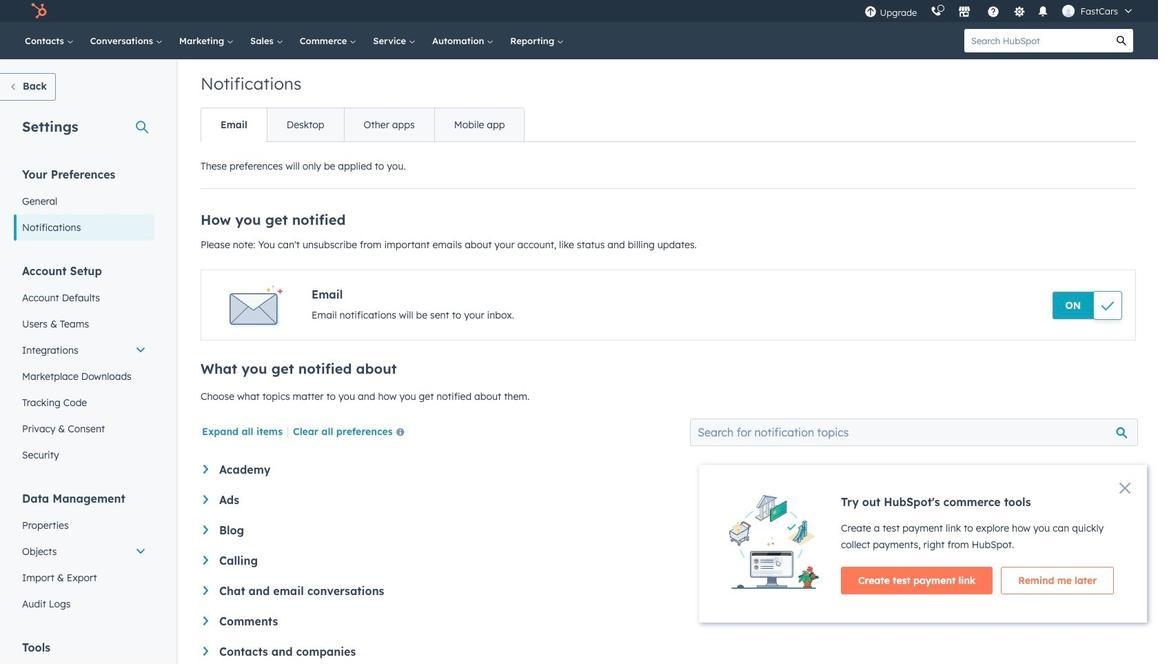 Task type: vqa. For each thing, say whether or not it's contained in the screenshot.
'Pricing' group
no



Task type: describe. For each thing, give the bounding box(es) containing it.
Search HubSpot search field
[[965, 29, 1111, 52]]

1 caret image from the top
[[204, 586, 208, 595]]

3 caret image from the top
[[204, 526, 208, 535]]

4 caret image from the top
[[204, 556, 208, 565]]

christina overa image
[[1063, 5, 1076, 17]]

5 caret image from the top
[[204, 617, 208, 626]]

2 caret image from the top
[[204, 495, 208, 504]]



Task type: locate. For each thing, give the bounding box(es) containing it.
navigation
[[201, 108, 525, 142]]

Search for notification topics search field
[[691, 419, 1139, 446]]

caret image
[[204, 465, 208, 474], [204, 495, 208, 504], [204, 526, 208, 535], [204, 556, 208, 565], [204, 617, 208, 626]]

close image
[[1120, 483, 1131, 494]]

caret image
[[204, 586, 208, 595], [204, 647, 208, 656]]

data management element
[[14, 491, 155, 617]]

your preferences element
[[14, 167, 155, 241]]

menu
[[858, 0, 1142, 22]]

marketplaces image
[[959, 6, 972, 19]]

2 caret image from the top
[[204, 647, 208, 656]]

1 caret image from the top
[[204, 465, 208, 474]]

account setup element
[[14, 264, 155, 468]]

0 vertical spatial caret image
[[204, 586, 208, 595]]

1 vertical spatial caret image
[[204, 647, 208, 656]]



